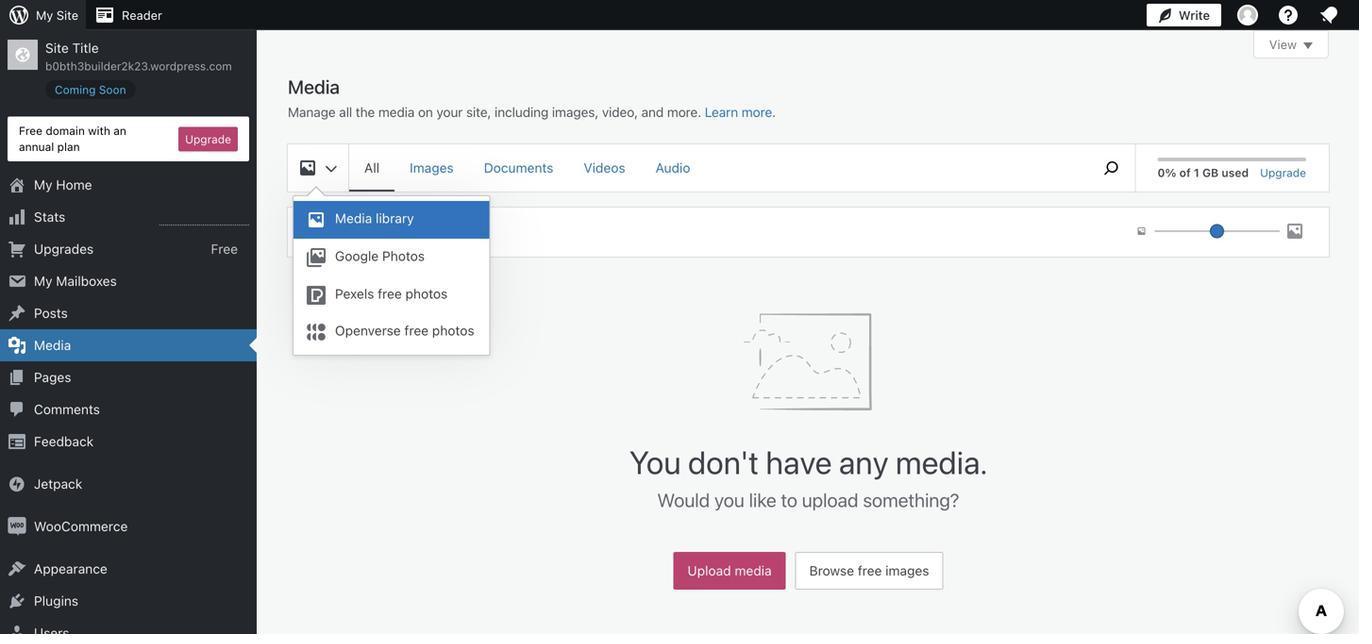 Task type: locate. For each thing, give the bounding box(es) containing it.
menu containing all
[[349, 144, 1079, 192]]

used
[[1222, 166, 1249, 179]]

add new
[[339, 226, 385, 239]]

photos
[[406, 286, 448, 302], [432, 323, 475, 339]]

1 vertical spatial my
[[34, 177, 52, 193]]

None range field
[[1155, 223, 1280, 240]]

write
[[1179, 8, 1211, 22]]

photos for pexels free photos
[[406, 286, 448, 302]]

media
[[288, 76, 340, 98], [335, 211, 372, 226], [34, 338, 71, 353]]

on
[[418, 104, 433, 120]]

2 vertical spatial media
[[34, 338, 71, 353]]

0 vertical spatial media
[[378, 104, 415, 120]]

free up annual plan at left top
[[19, 124, 42, 137]]

my mailboxes link
[[0, 265, 257, 298]]

feedback
[[34, 434, 94, 450]]

the
[[356, 104, 375, 120]]

free right pexels
[[378, 286, 402, 302]]

photos down pexels free photos button
[[432, 323, 475, 339]]

free for free
[[211, 241, 238, 257]]

0 horizontal spatial free
[[378, 286, 402, 302]]

my profile image
[[1238, 5, 1259, 25]]

0 vertical spatial free
[[378, 286, 402, 302]]

browse free images
[[810, 563, 930, 579]]

comments
[[34, 402, 100, 417]]

1 vertical spatial upgrade
[[1261, 166, 1307, 179]]

2 img image from the top
[[8, 518, 26, 536]]

media inside button
[[335, 211, 372, 226]]

media inside "media manage all the media on your site, including images, video, and more. learn more ."
[[288, 76, 340, 98]]

photos inside pexels free photos button
[[406, 286, 448, 302]]

0 vertical spatial img image
[[8, 475, 26, 494]]

my left reader link
[[36, 8, 53, 22]]

media inside "media manage all the media on your site, including images, video, and more. learn more ."
[[378, 104, 415, 120]]

photos for openverse free photos
[[432, 323, 475, 339]]

site
[[57, 8, 78, 22], [45, 40, 69, 56]]

img image left jetpack
[[8, 475, 26, 494]]

audio
[[656, 160, 691, 176]]

feedback link
[[0, 426, 257, 458]]

b0bth3builder2k23.wordpress.com
[[45, 60, 232, 73]]

free down highest hourly views 0 image
[[211, 241, 238, 257]]

1 horizontal spatial free
[[405, 323, 429, 339]]

1 vertical spatial site
[[45, 40, 69, 56]]

of
[[1180, 166, 1191, 179]]

free
[[19, 124, 42, 137], [211, 241, 238, 257]]

1 vertical spatial img image
[[8, 518, 26, 536]]

all link
[[349, 144, 395, 190]]

2 vertical spatial my
[[34, 273, 52, 289]]

plugins link
[[0, 586, 257, 618]]

reader
[[122, 8, 162, 22]]

any
[[839, 443, 889, 481]]

my inside my site link
[[36, 8, 53, 22]]

woocommerce
[[34, 519, 128, 535]]

0 horizontal spatial free
[[19, 124, 42, 137]]

my left home
[[34, 177, 52, 193]]

0 vertical spatial photos
[[406, 286, 448, 302]]

my home
[[34, 177, 92, 193]]

something?
[[863, 489, 960, 511]]

google
[[335, 249, 379, 264]]

audio link
[[641, 144, 706, 190]]

openverse free photos button
[[294, 314, 490, 350]]

site up title
[[57, 8, 78, 22]]

2 horizontal spatial free
[[858, 563, 882, 579]]

upgrade button
[[179, 127, 238, 151]]

upload media
[[688, 563, 772, 579]]

free left the images
[[858, 563, 882, 579]]

my mailboxes
[[34, 273, 117, 289]]

images
[[410, 160, 454, 176]]

0 horizontal spatial media
[[378, 104, 415, 120]]

media
[[378, 104, 415, 120], [735, 563, 772, 579]]

title
[[72, 40, 99, 56]]

upgrade right used
[[1261, 166, 1307, 179]]

gb
[[1203, 166, 1219, 179]]

media library button
[[294, 201, 490, 239]]

1 img image from the top
[[8, 475, 26, 494]]

upgrades
[[34, 241, 94, 257]]

tooltip
[[293, 186, 500, 356]]

photos up openverse free photos
[[406, 286, 448, 302]]

appearance link
[[0, 553, 257, 586]]

images link
[[395, 144, 469, 190]]

0 vertical spatial upgrade
[[185, 132, 231, 146]]

1 horizontal spatial free
[[211, 241, 238, 257]]

help image
[[1278, 4, 1300, 26]]

1 horizontal spatial upgrade
[[1261, 166, 1307, 179]]

media right upload
[[735, 563, 772, 579]]

free inside button
[[858, 563, 882, 579]]

1 horizontal spatial media
[[735, 563, 772, 579]]

home
[[56, 177, 92, 193]]

more.
[[667, 104, 702, 120]]

pexels
[[335, 286, 374, 302]]

my up posts
[[34, 273, 52, 289]]

0 vertical spatial media
[[288, 76, 340, 98]]

0 horizontal spatial upgrade
[[185, 132, 231, 146]]

media left on
[[378, 104, 415, 120]]

site inside 'site title b0bth3builder2k23.wordpress.com'
[[45, 40, 69, 56]]

img image
[[8, 475, 26, 494], [8, 518, 26, 536]]

menu
[[349, 144, 1079, 192], [294, 196, 490, 355]]

media for media library
[[335, 211, 372, 226]]

site left title
[[45, 40, 69, 56]]

0 vertical spatial free
[[19, 124, 42, 137]]

my inside my home link
[[34, 177, 52, 193]]

reader link
[[86, 0, 170, 30]]

google photos
[[335, 249, 425, 264]]

free inside free domain with an annual plan
[[19, 124, 42, 137]]

img image left "woocommerce"
[[8, 518, 26, 536]]

pexels free photos
[[335, 286, 448, 302]]

upgrade
[[185, 132, 231, 146], [1261, 166, 1307, 179]]

1 vertical spatial menu
[[294, 196, 490, 355]]

write link
[[1147, 0, 1222, 30]]

0% of 1 gb used
[[1158, 166, 1249, 179]]

media.
[[896, 443, 988, 481]]

2 vertical spatial free
[[858, 563, 882, 579]]

None search field
[[1088, 144, 1135, 192]]

photos
[[382, 249, 425, 264]]

site title b0bth3builder2k23.wordpress.com
[[45, 40, 232, 73]]

.
[[773, 104, 776, 120]]

1 vertical spatial free
[[211, 241, 238, 257]]

0 vertical spatial menu
[[349, 144, 1079, 192]]

you don't have any media. would you like to upload something?
[[630, 443, 988, 511]]

my inside my mailboxes link
[[34, 273, 52, 289]]

upload
[[688, 563, 731, 579]]

stats
[[34, 209, 65, 225]]

woocommerce link
[[0, 511, 257, 543]]

1 vertical spatial media
[[335, 211, 372, 226]]

1 vertical spatial photos
[[432, 323, 475, 339]]

closed image
[[1304, 42, 1313, 49]]

stats link
[[0, 201, 257, 233]]

images
[[886, 563, 930, 579]]

free down pexels free photos button
[[405, 323, 429, 339]]

pages
[[34, 370, 71, 385]]

upgrade up highest hourly views 0 image
[[185, 132, 231, 146]]

media manage all the media on your site, including images, video, and more. learn more .
[[288, 76, 776, 120]]

img image inside jetpack link
[[8, 475, 26, 494]]

site,
[[466, 104, 491, 120]]

my site link
[[0, 0, 86, 30]]

media for media manage all the media on your site, including images, video, and more. learn more .
[[288, 76, 340, 98]]

my for my mailboxes
[[34, 273, 52, 289]]

jetpack link
[[0, 468, 257, 501]]

free for free domain with an annual plan
[[19, 124, 42, 137]]

0 vertical spatial my
[[36, 8, 53, 22]]

1 vertical spatial media
[[735, 563, 772, 579]]

photos inside openverse free photos button
[[432, 323, 475, 339]]

my for my home
[[34, 177, 52, 193]]

none search field inside you don't have any media. main content
[[1088, 144, 1135, 192]]

tooltip containing media library
[[293, 186, 500, 356]]

including
[[495, 104, 549, 120]]

img image inside woocommerce link
[[8, 518, 26, 536]]

coming soon
[[55, 83, 126, 96]]

open search image
[[1088, 157, 1135, 179]]

0 vertical spatial site
[[57, 8, 78, 22]]

1 vertical spatial free
[[405, 323, 429, 339]]



Task type: describe. For each thing, give the bounding box(es) containing it.
like
[[749, 489, 777, 511]]

my for my site
[[36, 8, 53, 22]]

1
[[1194, 166, 1200, 179]]

media for media
[[34, 338, 71, 353]]

free for pexels
[[378, 286, 402, 302]]

to
[[781, 489, 798, 511]]

all
[[364, 160, 380, 176]]

my home link
[[0, 169, 257, 201]]

img image for woocommerce
[[8, 518, 26, 536]]

have
[[766, 443, 832, 481]]

media library
[[335, 211, 414, 226]]

library
[[376, 211, 414, 226]]

documents
[[484, 160, 554, 176]]

free for openverse
[[405, 323, 429, 339]]

view
[[1270, 37, 1297, 51]]

browse free images button
[[796, 552, 944, 590]]

annual plan
[[19, 140, 80, 153]]

openverse
[[335, 323, 401, 339]]

images,
[[552, 104, 599, 120]]

all
[[339, 104, 352, 120]]

free for browse
[[858, 563, 882, 579]]

learn more link
[[705, 104, 773, 120]]

manage your notifications image
[[1318, 4, 1341, 26]]

mailboxes
[[56, 273, 117, 289]]

add new group
[[311, 219, 432, 246]]

jetpack
[[34, 476, 82, 492]]

menu inside you don't have any media. main content
[[349, 144, 1079, 192]]

and
[[642, 104, 664, 120]]

appearance
[[34, 561, 107, 577]]

none range field inside you don't have any media. main content
[[1155, 223, 1280, 240]]

video,
[[602, 104, 638, 120]]

pages link
[[0, 362, 257, 394]]

0%
[[1158, 166, 1177, 179]]

new
[[363, 226, 385, 239]]

don't
[[688, 443, 759, 481]]

soon
[[99, 83, 126, 96]]

browse
[[810, 563, 855, 579]]

openverse free photos
[[335, 323, 475, 339]]

my site
[[36, 8, 78, 22]]

upgrade inside you don't have any media. main content
[[1261, 166, 1307, 179]]

an
[[114, 124, 126, 137]]

posts
[[34, 306, 68, 321]]

your
[[437, 104, 463, 120]]

media link
[[0, 330, 257, 362]]

you
[[630, 443, 681, 481]]

upload
[[802, 489, 859, 511]]

img image for jetpack
[[8, 475, 26, 494]]

upgrade inside button
[[185, 132, 231, 146]]

videos
[[584, 160, 626, 176]]

google photos button
[[294, 239, 490, 277]]

menu containing media library
[[294, 196, 490, 355]]

videos link
[[569, 144, 641, 190]]

documents link
[[469, 144, 569, 190]]

plugins
[[34, 594, 78, 609]]

pexels free photos button
[[294, 277, 490, 314]]

posts link
[[0, 298, 257, 330]]

would
[[658, 489, 710, 511]]

comments link
[[0, 394, 257, 426]]

manage
[[288, 104, 336, 120]]

you
[[715, 489, 745, 511]]

you don't have any media. main content
[[288, 30, 1329, 600]]

learn more
[[705, 104, 773, 120]]

view button
[[1254, 30, 1329, 59]]

highest hourly views 0 image
[[160, 213, 249, 226]]

coming
[[55, 83, 96, 96]]

with
[[88, 124, 110, 137]]

free domain with an annual plan
[[19, 124, 126, 153]]

domain
[[46, 124, 85, 137]]



Task type: vqa. For each thing, say whether or not it's contained in the screenshot.
GROUP
no



